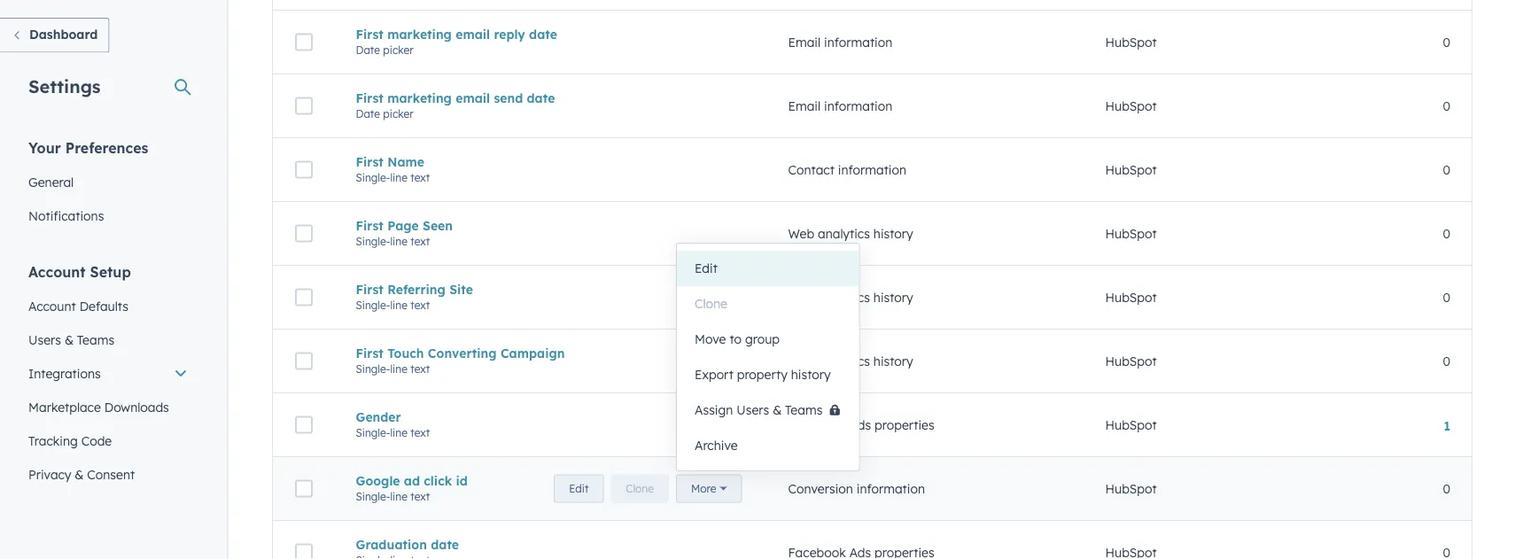 Task type: locate. For each thing, give the bounding box(es) containing it.
5 line from the top
[[390, 426, 408, 439]]

teams down export property history button
[[785, 402, 823, 418]]

3 first from the top
[[356, 154, 384, 170]]

picker up "name"
[[383, 107, 414, 120]]

single- inside first name single-line text
[[356, 171, 390, 184]]

export
[[695, 367, 734, 382]]

marketing up "name"
[[387, 90, 452, 106]]

graduation
[[356, 537, 427, 552]]

2 text from the top
[[411, 235, 430, 248]]

0 vertical spatial account
[[28, 263, 86, 281]]

privacy & consent link
[[18, 458, 199, 491]]

edit up graduation date button
[[569, 482, 589, 495]]

reply
[[494, 26, 525, 42]]

edit button up graduation date button
[[554, 475, 604, 503]]

1 date from the top
[[356, 43, 380, 57]]

single- down touch
[[356, 362, 390, 376]]

0 horizontal spatial &
[[65, 332, 74, 347]]

1 vertical spatial &
[[773, 402, 782, 418]]

users down property
[[737, 402, 770, 418]]

1 horizontal spatial teams
[[785, 402, 823, 418]]

analytics up move to group button
[[818, 290, 870, 305]]

5 0 from the top
[[1443, 290, 1451, 305]]

picker inside first marketing email send date date picker
[[383, 107, 414, 120]]

text down touch
[[411, 362, 430, 376]]

web down contact
[[788, 226, 815, 241]]

your preferences
[[28, 139, 148, 156]]

marketing inside first marketing email reply date date picker
[[387, 26, 452, 42]]

single- down page
[[356, 235, 390, 248]]

graduation date
[[356, 537, 459, 552]]

text
[[411, 171, 430, 184], [411, 235, 430, 248], [411, 298, 430, 312], [411, 362, 430, 376], [411, 426, 430, 439], [411, 490, 430, 503]]

date right 'reply'
[[529, 26, 557, 42]]

web
[[788, 226, 815, 241], [788, 290, 815, 305], [788, 353, 815, 369]]

1 vertical spatial clone button
[[611, 475, 669, 503]]

assign
[[695, 402, 733, 418]]

4 single- from the top
[[356, 362, 390, 376]]

line inside google ad click id single-line text
[[390, 490, 408, 503]]

1 email information from the top
[[788, 34, 893, 50]]

1 vertical spatial web analytics history
[[788, 290, 914, 305]]

export property history button
[[677, 357, 859, 393]]

line inside first page seen single-line text
[[390, 235, 408, 248]]

gender single-line text
[[356, 409, 430, 439]]

clone for right "clone" button
[[695, 296, 728, 312]]

teams inside account setup element
[[77, 332, 114, 347]]

assign users & teams button
[[677, 393, 859, 428]]

email for first marketing email send date
[[788, 98, 821, 114]]

1 vertical spatial teams
[[785, 402, 823, 418]]

privacy & consent
[[28, 467, 135, 482]]

date inside first marketing email reply date date picker
[[529, 26, 557, 42]]

single- inside first touch converting campaign single-line text
[[356, 362, 390, 376]]

edit button up group
[[677, 251, 859, 286]]

web for first page seen
[[788, 226, 815, 241]]

2 0 from the top
[[1443, 98, 1451, 114]]

picker for first marketing email send date
[[383, 107, 414, 120]]

clone up move
[[695, 296, 728, 312]]

2 hubspot from the top
[[1106, 98, 1157, 114]]

& inside button
[[773, 402, 782, 418]]

2 email from the top
[[788, 98, 821, 114]]

analytics up ads
[[818, 353, 870, 369]]

& for teams
[[65, 332, 74, 347]]

marketing inside first marketing email send date date picker
[[387, 90, 452, 106]]

3 0 from the top
[[1443, 162, 1451, 177]]

history for first referring site
[[874, 290, 914, 305]]

1 vertical spatial analytics
[[818, 290, 870, 305]]

edit for right "clone" button
[[695, 261, 718, 276]]

2 date from the top
[[356, 107, 380, 120]]

3 web analytics history from the top
[[788, 353, 914, 369]]

more button
[[676, 475, 742, 503]]

single- down "name"
[[356, 171, 390, 184]]

teams down defaults
[[77, 332, 114, 347]]

picker up first marketing email send date date picker
[[383, 43, 414, 57]]

3 text from the top
[[411, 298, 430, 312]]

1 0 from the top
[[1443, 34, 1451, 50]]

notifications link
[[18, 199, 199, 233]]

archive
[[695, 438, 738, 453]]

converting
[[428, 345, 497, 361]]

date inside first marketing email send date date picker
[[356, 107, 380, 120]]

line down ad
[[390, 490, 408, 503]]

edit up move
[[695, 261, 718, 276]]

1 vertical spatial date
[[527, 90, 555, 106]]

date right the graduation
[[431, 537, 459, 552]]

6 first from the top
[[356, 345, 384, 361]]

0 vertical spatial picker
[[383, 43, 414, 57]]

2 vertical spatial analytics
[[818, 353, 870, 369]]

2 first from the top
[[356, 90, 384, 106]]

email left send
[[456, 90, 490, 106]]

0 vertical spatial email
[[456, 26, 490, 42]]

2 email from the top
[[456, 90, 490, 106]]

6 single- from the top
[[356, 490, 390, 503]]

email for first marketing email reply date
[[788, 34, 821, 50]]

line down page
[[390, 235, 408, 248]]

2 analytics from the top
[[818, 290, 870, 305]]

first inside first referring site single-line text
[[356, 282, 384, 297]]

4 text from the top
[[411, 362, 430, 376]]

0 for first page seen
[[1443, 226, 1451, 241]]

& right privacy
[[75, 467, 84, 482]]

1 marketing from the top
[[387, 26, 452, 42]]

text inside first touch converting campaign single-line text
[[411, 362, 430, 376]]

web analytics history
[[788, 226, 914, 241], [788, 290, 914, 305], [788, 353, 914, 369]]

single- down gender
[[356, 426, 390, 439]]

email left 'reply'
[[456, 26, 490, 42]]

marketing up first marketing email send date date picker
[[387, 26, 452, 42]]

1 first from the top
[[356, 26, 384, 42]]

1 vertical spatial clone
[[626, 482, 654, 495]]

single- down google
[[356, 490, 390, 503]]

web for first referring site
[[788, 290, 815, 305]]

0 vertical spatial web analytics history
[[788, 226, 914, 241]]

hubspot for first marketing email reply date
[[1106, 34, 1157, 50]]

4 line from the top
[[390, 362, 408, 376]]

google
[[356, 473, 400, 489]]

1 vertical spatial account
[[28, 298, 76, 314]]

2 account from the top
[[28, 298, 76, 314]]

1 web analytics history from the top
[[788, 226, 914, 241]]

text down ad
[[411, 490, 430, 503]]

web analytics history for first touch converting campaign
[[788, 353, 914, 369]]

text up ad
[[411, 426, 430, 439]]

date for first marketing email send date
[[527, 90, 555, 106]]

marketplace downloads link
[[18, 390, 199, 424]]

date
[[529, 26, 557, 42], [527, 90, 555, 106], [431, 537, 459, 552]]

hubspot for first touch converting campaign
[[1106, 353, 1157, 369]]

teams
[[77, 332, 114, 347], [785, 402, 823, 418]]

&
[[65, 332, 74, 347], [773, 402, 782, 418], [75, 467, 84, 482]]

2 vertical spatial web analytics history
[[788, 353, 914, 369]]

1 button
[[1444, 418, 1451, 433]]

account
[[28, 263, 86, 281], [28, 298, 76, 314]]

1 vertical spatial email
[[456, 90, 490, 106]]

analytics for first page seen
[[818, 226, 870, 241]]

2 line from the top
[[390, 235, 408, 248]]

web right property
[[788, 353, 815, 369]]

first inside first page seen single-line text
[[356, 218, 384, 233]]

first for first page seen
[[356, 218, 384, 233]]

0 horizontal spatial edit button
[[554, 475, 604, 503]]

edit for leftmost "clone" button
[[569, 482, 589, 495]]

line inside first referring site single-line text
[[390, 298, 408, 312]]

2 vertical spatial web
[[788, 353, 815, 369]]

4 first from the top
[[356, 218, 384, 233]]

5 first from the top
[[356, 282, 384, 297]]

6 line from the top
[[390, 490, 408, 503]]

history
[[874, 226, 914, 241], [874, 290, 914, 305], [874, 353, 914, 369], [791, 367, 831, 382]]

edit button for leftmost "clone" button
[[554, 475, 604, 503]]

1 vertical spatial email
[[788, 98, 821, 114]]

date inside first marketing email send date date picker
[[527, 90, 555, 106]]

account up account defaults
[[28, 263, 86, 281]]

marketplace downloads
[[28, 399, 169, 415]]

account for account setup
[[28, 263, 86, 281]]

1 picker from the top
[[383, 43, 414, 57]]

teams inside button
[[785, 402, 823, 418]]

first referring site button
[[356, 282, 746, 297]]

1 web from the top
[[788, 226, 815, 241]]

1 analytics from the top
[[818, 226, 870, 241]]

6 hubspot from the top
[[1106, 353, 1157, 369]]

2 marketing from the top
[[387, 90, 452, 106]]

web analytics history for first page seen
[[788, 226, 914, 241]]

account up users & teams
[[28, 298, 76, 314]]

line down referring
[[390, 298, 408, 312]]

5 hubspot from the top
[[1106, 290, 1157, 305]]

2 email information from the top
[[788, 98, 893, 114]]

1 horizontal spatial users
[[737, 402, 770, 418]]

email for send
[[456, 90, 490, 106]]

3 single- from the top
[[356, 298, 390, 312]]

7 hubspot from the top
[[1106, 417, 1157, 433]]

1 account from the top
[[28, 263, 86, 281]]

picker
[[383, 43, 414, 57], [383, 107, 414, 120]]

touch
[[387, 345, 424, 361]]

5 single- from the top
[[356, 426, 390, 439]]

users up integrations
[[28, 332, 61, 347]]

0 vertical spatial clone button
[[677, 286, 859, 322]]

first inside first name single-line text
[[356, 154, 384, 170]]

1 single- from the top
[[356, 171, 390, 184]]

clone button left more
[[611, 475, 669, 503]]

facebook
[[788, 417, 846, 433]]

first for first marketing email send date
[[356, 90, 384, 106]]

1 horizontal spatial edit
[[695, 261, 718, 276]]

0 vertical spatial email
[[788, 34, 821, 50]]

analytics
[[818, 226, 870, 241], [818, 290, 870, 305], [818, 353, 870, 369]]

2 vertical spatial &
[[75, 467, 84, 482]]

2 single- from the top
[[356, 235, 390, 248]]

text inside first name single-line text
[[411, 171, 430, 184]]

1 horizontal spatial clone
[[695, 296, 728, 312]]

email information for first marketing email send date
[[788, 98, 893, 114]]

0 horizontal spatial teams
[[77, 332, 114, 347]]

0 horizontal spatial users
[[28, 332, 61, 347]]

single- inside the gender single-line text
[[356, 426, 390, 439]]

edit button for right "clone" button
[[677, 251, 859, 286]]

hubspot for first referring site
[[1106, 290, 1157, 305]]

clone button up group
[[677, 286, 859, 322]]

information
[[824, 34, 893, 50], [824, 98, 893, 114], [838, 162, 907, 177], [857, 481, 925, 497]]

users
[[28, 332, 61, 347], [737, 402, 770, 418]]

& up integrations
[[65, 332, 74, 347]]

0 vertical spatial web
[[788, 226, 815, 241]]

clone for leftmost "clone" button
[[626, 482, 654, 495]]

analytics for first touch converting campaign
[[818, 353, 870, 369]]

2 picker from the top
[[383, 107, 414, 120]]

hubspot
[[1106, 34, 1157, 50], [1106, 98, 1157, 114], [1106, 162, 1157, 177], [1106, 226, 1157, 241], [1106, 290, 1157, 305], [1106, 353, 1157, 369], [1106, 417, 1157, 433], [1106, 481, 1157, 497]]

0 horizontal spatial clone
[[626, 482, 654, 495]]

1 vertical spatial edit
[[569, 482, 589, 495]]

& down export property history button
[[773, 402, 782, 418]]

2 web analytics history from the top
[[788, 290, 914, 305]]

tracking code link
[[18, 424, 199, 458]]

first marketing email reply date button
[[356, 26, 746, 42]]

1 vertical spatial date
[[356, 107, 380, 120]]

clone left more
[[626, 482, 654, 495]]

0 vertical spatial clone
[[695, 296, 728, 312]]

3 analytics from the top
[[818, 353, 870, 369]]

0 vertical spatial edit button
[[677, 251, 859, 286]]

single-
[[356, 171, 390, 184], [356, 235, 390, 248], [356, 298, 390, 312], [356, 362, 390, 376], [356, 426, 390, 439], [356, 490, 390, 503]]

text down page
[[411, 235, 430, 248]]

date inside first marketing email reply date date picker
[[356, 43, 380, 57]]

1 line from the top
[[390, 171, 408, 184]]

0 horizontal spatial edit
[[569, 482, 589, 495]]

0 vertical spatial date
[[529, 26, 557, 42]]

single- down referring
[[356, 298, 390, 312]]

date right send
[[527, 90, 555, 106]]

first inside first touch converting campaign single-line text
[[356, 345, 384, 361]]

integrations button
[[18, 357, 199, 390]]

clone
[[695, 296, 728, 312], [626, 482, 654, 495]]

3 line from the top
[[390, 298, 408, 312]]

first inside first marketing email reply date date picker
[[356, 26, 384, 42]]

1 horizontal spatial edit button
[[677, 251, 859, 286]]

6 0 from the top
[[1443, 353, 1451, 369]]

line down touch
[[390, 362, 408, 376]]

6 text from the top
[[411, 490, 430, 503]]

first inside first marketing email send date date picker
[[356, 90, 384, 106]]

0 vertical spatial email information
[[788, 34, 893, 50]]

text down referring
[[411, 298, 430, 312]]

web up move to group button
[[788, 290, 815, 305]]

2 horizontal spatial &
[[773, 402, 782, 418]]

0 vertical spatial users
[[28, 332, 61, 347]]

your
[[28, 139, 61, 156]]

users & teams link
[[18, 323, 199, 357]]

email inside first marketing email reply date date picker
[[456, 26, 490, 42]]

analytics down contact information
[[818, 226, 870, 241]]

seen
[[423, 218, 453, 233]]

email inside first marketing email send date date picker
[[456, 90, 490, 106]]

picker inside first marketing email reply date date picker
[[383, 43, 414, 57]]

5 text from the top
[[411, 426, 430, 439]]

line inside the gender single-line text
[[390, 426, 408, 439]]

first page seen button
[[356, 218, 746, 233]]

0 vertical spatial analytics
[[818, 226, 870, 241]]

date for first marketing email send date
[[356, 107, 380, 120]]

1 vertical spatial picker
[[383, 107, 414, 120]]

defaults
[[79, 298, 128, 314]]

1 vertical spatial web
[[788, 290, 815, 305]]

line down gender
[[390, 426, 408, 439]]

notifications
[[28, 208, 104, 223]]

line down "name"
[[390, 171, 408, 184]]

account setup
[[28, 263, 131, 281]]

first referring site single-line text
[[356, 282, 473, 312]]

4 hubspot from the top
[[1106, 226, 1157, 241]]

history inside button
[[791, 367, 831, 382]]

3 web from the top
[[788, 353, 815, 369]]

hubspot for first page seen
[[1106, 226, 1157, 241]]

4 0 from the top
[[1443, 226, 1451, 241]]

1 vertical spatial edit button
[[554, 475, 604, 503]]

0 vertical spatial date
[[356, 43, 380, 57]]

email
[[788, 34, 821, 50], [788, 98, 821, 114]]

0 for first touch converting campaign
[[1443, 353, 1451, 369]]

edit
[[695, 261, 718, 276], [569, 482, 589, 495]]

marketing
[[387, 26, 452, 42], [387, 90, 452, 106]]

1 vertical spatial users
[[737, 402, 770, 418]]

1 vertical spatial marketing
[[387, 90, 452, 106]]

2 web from the top
[[788, 290, 815, 305]]

1 vertical spatial email information
[[788, 98, 893, 114]]

1 email from the top
[[456, 26, 490, 42]]

0
[[1443, 34, 1451, 50], [1443, 98, 1451, 114], [1443, 162, 1451, 177], [1443, 226, 1451, 241], [1443, 290, 1451, 305], [1443, 353, 1451, 369], [1443, 481, 1451, 497]]

1 horizontal spatial &
[[75, 467, 84, 482]]

1 hubspot from the top
[[1106, 34, 1157, 50]]

0 vertical spatial marketing
[[387, 26, 452, 42]]

0 for first marketing email send date
[[1443, 98, 1451, 114]]

text down "name"
[[411, 171, 430, 184]]

3 hubspot from the top
[[1106, 162, 1157, 177]]

1 email from the top
[[788, 34, 821, 50]]

property
[[737, 367, 788, 382]]

0 vertical spatial edit
[[695, 261, 718, 276]]

first name single-line text
[[356, 154, 430, 184]]

first for first marketing email reply date
[[356, 26, 384, 42]]

0 for first name
[[1443, 162, 1451, 177]]

account setup element
[[18, 262, 199, 525]]

tracking
[[28, 433, 78, 448]]

0 vertical spatial &
[[65, 332, 74, 347]]

0 vertical spatial teams
[[77, 332, 114, 347]]

1 text from the top
[[411, 171, 430, 184]]



Task type: vqa. For each thing, say whether or not it's contained in the screenshot.
web analytics history
yes



Task type: describe. For each thing, give the bounding box(es) containing it.
text inside google ad click id single-line text
[[411, 490, 430, 503]]

text inside first referring site single-line text
[[411, 298, 430, 312]]

hubspot for first name
[[1106, 162, 1157, 177]]

general
[[28, 174, 74, 190]]

gender
[[356, 409, 401, 425]]

referring
[[387, 282, 446, 297]]

privacy
[[28, 467, 71, 482]]

analytics for first referring site
[[818, 290, 870, 305]]

move
[[695, 331, 726, 347]]

first name button
[[356, 154, 746, 170]]

web analytics history for first referring site
[[788, 290, 914, 305]]

web for first touch converting campaign
[[788, 353, 815, 369]]

send
[[494, 90, 523, 106]]

& for consent
[[75, 467, 84, 482]]

google ad click id button
[[356, 473, 540, 489]]

date for first marketing email reply date
[[356, 43, 380, 57]]

export property history
[[695, 367, 831, 382]]

first for first referring site
[[356, 282, 384, 297]]

2 vertical spatial date
[[431, 537, 459, 552]]

dashboard
[[29, 27, 98, 42]]

ad
[[404, 473, 420, 489]]

email information for first marketing email reply date
[[788, 34, 893, 50]]

archive button
[[677, 428, 859, 464]]

click
[[424, 473, 452, 489]]

facebook ads properties
[[788, 417, 935, 433]]

0 for first referring site
[[1443, 290, 1451, 305]]

single- inside first referring site single-line text
[[356, 298, 390, 312]]

text inside the gender single-line text
[[411, 426, 430, 439]]

dashboard link
[[0, 18, 109, 53]]

1 horizontal spatial clone button
[[677, 286, 859, 322]]

first for first name
[[356, 154, 384, 170]]

first touch converting campaign single-line text
[[356, 345, 565, 376]]

setup
[[90, 263, 131, 281]]

date for first marketing email reply date
[[529, 26, 557, 42]]

consent
[[87, 467, 135, 482]]

account for account defaults
[[28, 298, 76, 314]]

id
[[456, 473, 468, 489]]

properties
[[875, 417, 935, 433]]

account defaults link
[[18, 289, 199, 323]]

integrations
[[28, 366, 101, 381]]

information for first name
[[838, 162, 907, 177]]

move to group
[[695, 331, 780, 347]]

move to group button
[[677, 322, 859, 357]]

page
[[387, 218, 419, 233]]

email for reply
[[456, 26, 490, 42]]

contact
[[788, 162, 835, 177]]

users inside button
[[737, 402, 770, 418]]

campaign
[[501, 345, 565, 361]]

first touch converting campaign button
[[356, 345, 746, 361]]

first for first touch converting campaign
[[356, 345, 384, 361]]

users & teams
[[28, 332, 114, 347]]

0 for first marketing email reply date
[[1443, 34, 1451, 50]]

gender button
[[356, 409, 746, 425]]

picker for first marketing email reply date
[[383, 43, 414, 57]]

1
[[1444, 418, 1451, 433]]

name
[[387, 154, 425, 170]]

marketing for first marketing email reply date
[[387, 26, 452, 42]]

first marketing email reply date date picker
[[356, 26, 557, 57]]

users inside account setup element
[[28, 332, 61, 347]]

assign users & teams
[[695, 402, 823, 418]]

code
[[81, 433, 112, 448]]

0 horizontal spatial clone button
[[611, 475, 669, 503]]

site
[[450, 282, 473, 297]]

hubspot for first marketing email send date
[[1106, 98, 1157, 114]]

first marketing email send date date picker
[[356, 90, 555, 120]]

8 hubspot from the top
[[1106, 481, 1157, 497]]

hubspot for gender
[[1106, 417, 1157, 433]]

7 0 from the top
[[1443, 481, 1451, 497]]

line inside first name single-line text
[[390, 171, 408, 184]]

more
[[691, 482, 717, 495]]

text inside first page seen single-line text
[[411, 235, 430, 248]]

information for first marketing email send date
[[824, 98, 893, 114]]

contact information
[[788, 162, 907, 177]]

group
[[745, 331, 780, 347]]

tracking code
[[28, 433, 112, 448]]

line inside first touch converting campaign single-line text
[[390, 362, 408, 376]]

account defaults
[[28, 298, 128, 314]]

marketing for first marketing email send date
[[387, 90, 452, 106]]

general link
[[18, 165, 199, 199]]

graduation date button
[[356, 537, 746, 552]]

to
[[730, 331, 742, 347]]

ads
[[850, 417, 871, 433]]

conversion
[[788, 481, 853, 497]]

google ad click id single-line text
[[356, 473, 468, 503]]

preferences
[[65, 139, 148, 156]]

single- inside first page seen single-line text
[[356, 235, 390, 248]]

single- inside google ad click id single-line text
[[356, 490, 390, 503]]

history for first touch converting campaign
[[874, 353, 914, 369]]

information for first marketing email reply date
[[824, 34, 893, 50]]

first page seen single-line text
[[356, 218, 453, 248]]

history for first page seen
[[874, 226, 914, 241]]

first marketing email send date button
[[356, 90, 746, 106]]

marketplace
[[28, 399, 101, 415]]

your preferences element
[[18, 138, 199, 233]]

conversion information
[[788, 481, 925, 497]]

settings
[[28, 75, 101, 97]]

downloads
[[104, 399, 169, 415]]



